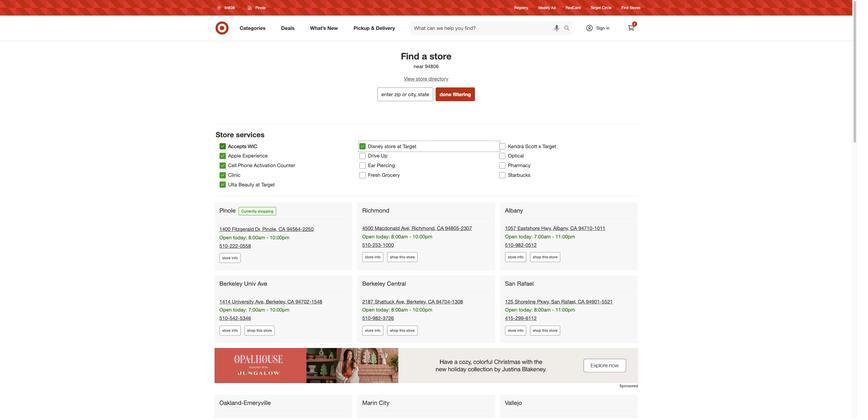 Task type: locate. For each thing, give the bounding box(es) containing it.
san inside 125 shoreline pkwy, san rafael, ca 94901-5521 open today: 8:00am - 11:00pm 415-299-6112
[[552, 299, 560, 305]]

10:00pm inside 1414 university ave, berkeley, ca 94702-1548 open today: 7:00am - 10:00pm 510-542-5346
[[270, 307, 290, 313]]

today: down macdonald
[[376, 234, 390, 240]]

today: down university
[[233, 307, 247, 313]]

- down 1414 university ave, berkeley, ca 94702-1548 link
[[267, 307, 269, 313]]

1 vertical spatial 94806
[[425, 63, 439, 70]]

1 berkeley, from the left
[[266, 299, 286, 305]]

berkeley up 2187
[[362, 280, 386, 287]]

510- down the 1414
[[220, 315, 230, 322]]

shop this store button down 5346
[[245, 326, 275, 336]]

today: down shoreline on the right bottom of the page
[[519, 307, 533, 313]]

ca left 94704-
[[428, 299, 435, 305]]

this for albany
[[543, 255, 549, 260]]

cell phone activation counter
[[228, 162, 295, 169]]

store info for san rafael
[[508, 329, 524, 333]]

0 vertical spatial find
[[622, 5, 629, 10]]

shop for berkeley central
[[390, 329, 399, 333]]

ave,
[[401, 225, 411, 232], [255, 299, 265, 305], [396, 299, 405, 305]]

open inside 1400 fitzgerald dr, pinole, ca 94564-2250 open today: 8:00am - 10:00pm 510-222-0558
[[220, 235, 232, 241]]

0 horizontal spatial 7:00am
[[249, 307, 265, 313]]

this for richmond
[[400, 255, 406, 260]]

target for kendra scott x target
[[543, 143, 557, 149]]

1400
[[220, 226, 231, 232]]

10:00pm inside 1400 fitzgerald dr, pinole, ca 94564-2250 open today: 8:00am - 10:00pm 510-222-0558
[[270, 235, 290, 241]]

store info link for berkeley central
[[362, 326, 384, 336]]

ca inside '2187 shattuck ave, berkeley, ca 94704-1308 open today: 8:00am - 10:00pm 510-982-3726'
[[428, 299, 435, 305]]

ulta
[[228, 182, 237, 188]]

beauty
[[239, 182, 254, 188]]

store info link down "299-"
[[505, 326, 527, 336]]

clinic
[[228, 172, 241, 178]]

shoreline
[[515, 299, 536, 305]]

berkeley, left 94704-
[[407, 299, 427, 305]]

open inside 4500 macdonald ave, richmond, ca 94805-2307 open today: 8:00am - 10:00pm 510-253-1000
[[362, 234, 375, 240]]

7:00am down hwy,
[[534, 234, 551, 240]]

shop this store down 6112 on the right
[[533, 329, 558, 333]]

510- inside 1400 fitzgerald dr, pinole, ca 94564-2250 open today: 8:00am - 10:00pm 510-222-0558
[[220, 243, 230, 249]]

Accepts WIC checkbox
[[220, 143, 226, 150]]

find stores
[[622, 5, 641, 10]]

10:00pm down richmond,
[[413, 234, 433, 240]]

- inside 4500 macdonald ave, richmond, ca 94805-2307 open today: 8:00am - 10:00pm 510-253-1000
[[410, 234, 412, 240]]

done
[[440, 91, 452, 97]]

starbucks
[[508, 172, 531, 178]]

open up 415-
[[505, 307, 518, 313]]

open down the 1414
[[220, 307, 232, 313]]

done filtering button
[[436, 88, 475, 101]]

ca right rafael, at the right bottom of the page
[[578, 299, 585, 305]]

0 horizontal spatial at
[[256, 182, 260, 188]]

store info link down 222-
[[220, 254, 241, 263]]

- down 1057 eastshore hwy, albany, ca 94710-1011 link at bottom
[[553, 234, 554, 240]]

125 shoreline pkwy, san rafael, ca 94901-5521 link
[[505, 299, 613, 305]]

berkeley, inside '2187 shattuck ave, berkeley, ca 94704-1308 open today: 8:00am - 10:00pm 510-982-3726'
[[407, 299, 427, 305]]

shop this store button down 1000
[[387, 253, 418, 263]]

open inside 1057 eastshore hwy, albany, ca 94710-1011 open today: 7:00am - 11:00pm 510-982-0512
[[505, 234, 518, 240]]

1 vertical spatial at
[[256, 182, 260, 188]]

1308
[[452, 299, 463, 305]]

sign in
[[597, 25, 610, 31]]

central
[[387, 280, 406, 287]]

0 horizontal spatial 94806
[[225, 5, 235, 10]]

enter zip or city, state
[[382, 91, 429, 97]]

store info link down 510-982-3726 link on the bottom left of the page
[[362, 326, 384, 336]]

- down 125 shoreline pkwy, san rafael, ca 94901-5521 link
[[553, 307, 554, 313]]

Kendra Scott x Target checkbox
[[500, 143, 506, 150]]

shop down 1000
[[390, 255, 399, 260]]

1 horizontal spatial 7:00am
[[534, 234, 551, 240]]

982- inside 1057 eastshore hwy, albany, ca 94710-1011 open today: 7:00am - 11:00pm 510-982-0512
[[516, 242, 526, 248]]

find
[[622, 5, 629, 10], [401, 50, 420, 62]]

Pharmacy checkbox
[[500, 163, 506, 169]]

find for stores
[[622, 5, 629, 10]]

store down 542- in the left bottom of the page
[[222, 329, 231, 333]]

- down 2187 shattuck ave, berkeley, ca 94704-1308 link
[[410, 307, 412, 313]]

shop down 6112 on the right
[[533, 329, 542, 333]]

1 berkeley from the left
[[220, 280, 243, 287]]

7:00am up 5346
[[249, 307, 265, 313]]

at right disney
[[397, 143, 402, 149]]

510-982-3726 link
[[362, 315, 394, 322]]

2 11:00pm from the top
[[556, 307, 576, 313]]

this down 1057 eastshore hwy, albany, ca 94710-1011 open today: 7:00am - 11:00pm 510-982-0512
[[543, 255, 549, 260]]

0 horizontal spatial berkeley,
[[266, 299, 286, 305]]

982- down eastshore
[[516, 242, 526, 248]]

berkeley, for berkeley univ ave
[[266, 299, 286, 305]]

filtering
[[453, 91, 471, 97]]

this down '2187 shattuck ave, berkeley, ca 94704-1308 open today: 8:00am - 10:00pm 510-982-3726'
[[400, 329, 406, 333]]

1 horizontal spatial find
[[622, 5, 629, 10]]

berkeley up the 1414
[[220, 280, 243, 287]]

this down 4500 macdonald ave, richmond, ca 94805-2307 open today: 8:00am - 10:00pm 510-253-1000
[[400, 255, 406, 260]]

today: down shattuck
[[376, 307, 390, 313]]

store info link for albany
[[505, 253, 527, 263]]

ulta beauty at target
[[228, 182, 275, 188]]

982- inside '2187 shattuck ave, berkeley, ca 94704-1308 open today: 8:00am - 10:00pm 510-982-3726'
[[373, 315, 383, 322]]

510- for pinole
[[220, 243, 230, 249]]

berkeley univ ave link
[[220, 280, 269, 288]]

richmond,
[[412, 225, 436, 232]]

11:00pm down rafael, at the right bottom of the page
[[556, 307, 576, 313]]

store info link for richmond
[[362, 253, 384, 263]]

8:00am inside '2187 shattuck ave, berkeley, ca 94704-1308 open today: 8:00am - 10:00pm 510-982-3726'
[[392, 307, 408, 313]]

open for albany
[[505, 234, 518, 240]]

today: for richmond
[[376, 234, 390, 240]]

510- down 2187
[[362, 315, 373, 322]]

10:00pm inside '2187 shattuck ave, berkeley, ca 94704-1308 open today: 8:00am - 10:00pm 510-982-3726'
[[413, 307, 433, 313]]

8:00am down pkwy,
[[534, 307, 551, 313]]

8:00am down dr, at the bottom
[[249, 235, 265, 241]]

shop this store down 5346
[[247, 329, 272, 333]]

find left stores
[[622, 5, 629, 10]]

1 horizontal spatial berkeley
[[362, 280, 386, 287]]

ca inside 4500 macdonald ave, richmond, ca 94805-2307 open today: 8:00am - 10:00pm 510-253-1000
[[437, 225, 444, 232]]

disney
[[368, 143, 383, 149]]

store info down 222-
[[222, 256, 238, 261]]

sign
[[597, 25, 605, 31]]

ave, right university
[[255, 299, 265, 305]]

berkeley, for berkeley central
[[407, 299, 427, 305]]

0 vertical spatial pinole
[[256, 5, 266, 10]]

94710-
[[579, 225, 595, 232]]

510- down 1400 on the left bottom of the page
[[220, 243, 230, 249]]

1 vertical spatial pinole
[[220, 207, 236, 214]]

this down 125 shoreline pkwy, san rafael, ca 94901-5521 open today: 8:00am - 11:00pm 415-299-6112
[[543, 329, 549, 333]]

info for berkeley central
[[375, 329, 381, 333]]

shop down 0512 at bottom
[[533, 255, 542, 260]]

store down 253-
[[365, 255, 374, 260]]

0 horizontal spatial find
[[401, 50, 420, 62]]

today: down fitzgerald
[[233, 235, 247, 241]]

shop down 3726 at the left
[[390, 329, 399, 333]]

982-
[[516, 242, 526, 248], [373, 315, 383, 322]]

1 vertical spatial 7:00am
[[249, 307, 265, 313]]

shop down 5346
[[247, 329, 256, 333]]

store info link for berkeley univ ave
[[220, 326, 241, 336]]

city,
[[408, 91, 417, 97]]

berkeley central link
[[362, 280, 408, 288]]

wic
[[248, 143, 257, 149]]

shop this store down 3726 at the left
[[390, 329, 415, 333]]

94704-
[[436, 299, 452, 305]]

2307
[[461, 225, 472, 232]]

ca right pinole,
[[279, 226, 286, 232]]

info
[[375, 255, 381, 260], [518, 255, 524, 260], [232, 256, 238, 261], [232, 329, 238, 333], [375, 329, 381, 333], [518, 329, 524, 333]]

store right a
[[430, 50, 452, 62]]

oakland-emeryville
[[220, 400, 271, 407]]

info down "299-"
[[518, 329, 524, 333]]

1 horizontal spatial at
[[397, 143, 402, 149]]

shop this store button for albany
[[530, 253, 561, 263]]

10:00pm inside 4500 macdonald ave, richmond, ca 94805-2307 open today: 8:00am - 10:00pm 510-253-1000
[[413, 234, 433, 240]]

510- inside 4500 macdonald ave, richmond, ca 94805-2307 open today: 8:00am - 10:00pm 510-253-1000
[[362, 242, 373, 248]]

2 berkeley from the left
[[362, 280, 386, 287]]

0 horizontal spatial san
[[505, 280, 516, 287]]

982- for albany
[[516, 242, 526, 248]]

Disney store at Target checkbox
[[360, 143, 366, 150]]

11:00pm inside 1057 eastshore hwy, albany, ca 94710-1011 open today: 7:00am - 11:00pm 510-982-0512
[[556, 234, 576, 240]]

store down 1414 university ave, berkeley, ca 94702-1548 open today: 7:00am - 10:00pm 510-542-5346
[[264, 329, 272, 333]]

- down "4500 macdonald ave, richmond, ca 94805-2307" link
[[410, 234, 412, 240]]

zip
[[395, 91, 401, 97]]

0 vertical spatial at
[[397, 143, 402, 149]]

today: inside 1057 eastshore hwy, albany, ca 94710-1011 open today: 7:00am - 11:00pm 510-982-0512
[[519, 234, 533, 240]]

sign in link
[[581, 21, 620, 35]]

store info link down 253-
[[362, 253, 384, 263]]

in
[[607, 25, 610, 31]]

today: inside 4500 macdonald ave, richmond, ca 94805-2307 open today: 8:00am - 10:00pm 510-253-1000
[[376, 234, 390, 240]]

cell
[[228, 162, 237, 169]]

0 horizontal spatial berkeley
[[220, 280, 243, 287]]

san right pkwy,
[[552, 299, 560, 305]]

pinole up 1400 on the left bottom of the page
[[220, 207, 236, 214]]

94806
[[225, 5, 235, 10], [425, 63, 439, 70]]

store inside group
[[385, 143, 396, 149]]

ave
[[258, 280, 267, 287]]

berkeley inside "berkeley central" link
[[362, 280, 386, 287]]

510- for berkeley univ ave
[[220, 315, 230, 322]]

open down 2187
[[362, 307, 375, 313]]

berkeley,
[[266, 299, 286, 305], [407, 299, 427, 305]]

ave, left richmond,
[[401, 225, 411, 232]]

drive up
[[368, 153, 388, 159]]

open inside 1414 university ave, berkeley, ca 94702-1548 open today: 7:00am - 10:00pm 510-542-5346
[[220, 307, 232, 313]]

1 horizontal spatial berkeley,
[[407, 299, 427, 305]]

ca inside 1414 university ave, berkeley, ca 94702-1548 open today: 7:00am - 10:00pm 510-542-5346
[[288, 299, 294, 305]]

shop this store down 0512 at bottom
[[533, 255, 558, 260]]

berkeley inside berkeley univ ave link
[[220, 280, 243, 287]]

1 vertical spatial san
[[552, 299, 560, 305]]

ear piercing
[[368, 162, 395, 169]]

pinole up categories link
[[256, 5, 266, 10]]

ave, right shattuck
[[396, 299, 405, 305]]

store info for berkeley central
[[365, 329, 381, 333]]

2250
[[303, 226, 314, 232]]

Apple Experience checkbox
[[220, 153, 226, 159]]

shopping
[[258, 209, 273, 214]]

this for berkeley univ ave
[[257, 329, 263, 333]]

0 horizontal spatial 982-
[[373, 315, 383, 322]]

store down 4500 macdonald ave, richmond, ca 94805-2307 open today: 8:00am - 10:00pm 510-253-1000
[[407, 255, 415, 260]]

shop this store button down 6112 on the right
[[530, 326, 561, 336]]

Cell Phone Activation Counter checkbox
[[220, 163, 226, 169]]

8:00am inside 125 shoreline pkwy, san rafael, ca 94901-5521 open today: 8:00am - 11:00pm 415-299-6112
[[534, 307, 551, 313]]

store info down 253-
[[365, 255, 381, 260]]

ca left 94805-
[[437, 225, 444, 232]]

what's new link
[[305, 21, 346, 35]]

2187 shattuck ave, berkeley, ca 94704-1308 open today: 8:00am - 10:00pm 510-982-3726
[[362, 299, 463, 322]]

view store directory
[[404, 76, 449, 82]]

10:00pm for richmond
[[413, 234, 433, 240]]

shop for richmond
[[390, 255, 399, 260]]

1 vertical spatial 11:00pm
[[556, 307, 576, 313]]

shop this store for berkeley central
[[390, 329, 415, 333]]

510- inside 1057 eastshore hwy, albany, ca 94710-1011 open today: 7:00am - 11:00pm 510-982-0512
[[505, 242, 516, 248]]

store down 510-982-3726 link on the bottom left of the page
[[365, 329, 374, 333]]

weekly ad link
[[539, 5, 556, 10]]

today: inside '2187 shattuck ave, berkeley, ca 94704-1308 open today: 8:00am - 10:00pm 510-982-3726'
[[376, 307, 390, 313]]

94806 inside dropdown button
[[225, 5, 235, 10]]

search button
[[561, 21, 576, 36]]

2
[[634, 22, 636, 26]]

- inside '2187 shattuck ave, berkeley, ca 94704-1308 open today: 8:00am - 10:00pm 510-982-3726'
[[410, 307, 412, 313]]

510- inside 1414 university ave, berkeley, ca 94702-1548 open today: 7:00am - 10:00pm 510-542-5346
[[220, 315, 230, 322]]

info down '510-982-0512' link
[[518, 255, 524, 260]]

2 berkeley, from the left
[[407, 299, 427, 305]]

8:00am inside 4500 macdonald ave, richmond, ca 94805-2307 open today: 8:00am - 10:00pm 510-253-1000
[[392, 234, 408, 240]]

1 11:00pm from the top
[[556, 234, 576, 240]]

0 vertical spatial 7:00am
[[534, 234, 551, 240]]

at for store
[[397, 143, 402, 149]]

94806 left the pinole dropdown button
[[225, 5, 235, 10]]

11:00pm down 'albany,' at the bottom of the page
[[556, 234, 576, 240]]

1548
[[311, 299, 323, 305]]

store
[[430, 50, 452, 62], [416, 76, 427, 82], [385, 143, 396, 149], [365, 255, 374, 260], [407, 255, 415, 260], [508, 255, 517, 260], [550, 255, 558, 260], [222, 256, 231, 261], [222, 329, 231, 333], [264, 329, 272, 333], [365, 329, 374, 333], [407, 329, 415, 333], [508, 329, 517, 333], [550, 329, 558, 333]]

10:00pm for berkeley central
[[413, 307, 433, 313]]

experience
[[243, 153, 268, 159]]

shop this store down 1000
[[390, 255, 415, 260]]

ca
[[437, 225, 444, 232], [571, 225, 577, 232], [279, 226, 286, 232], [288, 299, 294, 305], [428, 299, 435, 305], [578, 299, 585, 305]]

info down 542- in the left bottom of the page
[[232, 329, 238, 333]]

1 horizontal spatial 982-
[[516, 242, 526, 248]]

open for berkeley univ ave
[[220, 307, 232, 313]]

- down 1400 fitzgerald dr, pinole, ca 94564-2250 link
[[267, 235, 269, 241]]

1 horizontal spatial san
[[552, 299, 560, 305]]

0512
[[526, 242, 537, 248]]

222-
[[230, 243, 240, 249]]

today: for pinole
[[233, 235, 247, 241]]

shop this store button down 3726 at the left
[[387, 326, 418, 336]]

0558
[[240, 243, 251, 249]]

1 vertical spatial find
[[401, 50, 420, 62]]

ca inside 1057 eastshore hwy, albany, ca 94710-1011 open today: 7:00am - 11:00pm 510-982-0512
[[571, 225, 577, 232]]

target for ulta beauty at target
[[261, 182, 275, 188]]

store services group
[[220, 142, 640, 190]]

today: inside 1400 fitzgerald dr, pinole, ca 94564-2250 open today: 8:00am - 10:00pm 510-222-0558
[[233, 235, 247, 241]]

marin
[[362, 400, 377, 407]]

open inside '2187 shattuck ave, berkeley, ca 94704-1308 open today: 8:00am - 10:00pm 510-982-3726'
[[362, 307, 375, 313]]

0 vertical spatial 94806
[[225, 5, 235, 10]]

berkeley, down ave
[[266, 299, 286, 305]]

ave, inside '2187 shattuck ave, berkeley, ca 94704-1308 open today: 8:00am - 10:00pm 510-982-3726'
[[396, 299, 405, 305]]

find inside find a store near 94806
[[401, 50, 420, 62]]

disney store at target
[[368, 143, 417, 149]]

target for disney store at target
[[403, 143, 417, 149]]

done filtering
[[440, 91, 471, 97]]

richmond
[[362, 207, 390, 214]]

94901-
[[586, 299, 602, 305]]

berkeley, inside 1414 university ave, berkeley, ca 94702-1548 open today: 7:00am - 10:00pm 510-542-5346
[[266, 299, 286, 305]]

accepts
[[228, 143, 247, 149]]

1057
[[505, 225, 517, 232]]

richmond link
[[362, 207, 391, 214]]

0 vertical spatial san
[[505, 280, 516, 287]]

- inside 1400 fitzgerald dr, pinole, ca 94564-2250 open today: 8:00am - 10:00pm 510-222-0558
[[267, 235, 269, 241]]

1 horizontal spatial pinole
[[256, 5, 266, 10]]

7:00am inside 1057 eastshore hwy, albany, ca 94710-1011 open today: 7:00am - 11:00pm 510-982-0512
[[534, 234, 551, 240]]

11:00pm inside 125 shoreline pkwy, san rafael, ca 94901-5521 open today: 8:00am - 11:00pm 415-299-6112
[[556, 307, 576, 313]]

8:00am for berkeley central
[[392, 307, 408, 313]]

today: down eastshore
[[519, 234, 533, 240]]

accepts wic
[[228, 143, 257, 149]]

94702-
[[296, 299, 311, 305]]

982- for berkeley central
[[373, 315, 383, 322]]

ear
[[368, 162, 376, 169]]

ave, inside 4500 macdonald ave, richmond, ca 94805-2307 open today: 8:00am - 10:00pm 510-253-1000
[[401, 225, 411, 232]]

san left rafael
[[505, 280, 516, 287]]

7:00am inside 1414 university ave, berkeley, ca 94702-1548 open today: 7:00am - 10:00pm 510-542-5346
[[249, 307, 265, 313]]

albany link
[[505, 207, 525, 214]]

1 vertical spatial 982-
[[373, 315, 383, 322]]

ave, for berkeley univ ave
[[255, 299, 265, 305]]

open down 1400 on the left bottom of the page
[[220, 235, 232, 241]]

0 vertical spatial 11:00pm
[[556, 234, 576, 240]]

ca inside 1400 fitzgerald dr, pinole, ca 94564-2250 open today: 8:00am - 10:00pm 510-222-0558
[[279, 226, 286, 232]]

ca left 94702-
[[288, 299, 294, 305]]

10:00pm down 2187 shattuck ave, berkeley, ca 94704-1308 link
[[413, 307, 433, 313]]

shop this store button down 0512 at bottom
[[530, 253, 561, 263]]

open inside 125 shoreline pkwy, san rafael, ca 94901-5521 open today: 8:00am - 11:00pm 415-299-6112
[[505, 307, 518, 313]]

store info link for pinole
[[220, 254, 241, 263]]

- inside 1057 eastshore hwy, albany, ca 94710-1011 open today: 7:00am - 11:00pm 510-982-0512
[[553, 234, 554, 240]]

10:00pm down 1414 university ave, berkeley, ca 94702-1548 link
[[270, 307, 290, 313]]

3726
[[383, 315, 394, 322]]

currently shopping
[[242, 209, 273, 214]]

shop for albany
[[533, 255, 542, 260]]

this down 1414 university ave, berkeley, ca 94702-1548 open today: 7:00am - 10:00pm 510-542-5346
[[257, 329, 263, 333]]

fresh
[[368, 172, 381, 178]]

university
[[232, 299, 254, 305]]

info for san rafael
[[518, 329, 524, 333]]

125 shoreline pkwy, san rafael, ca 94901-5521 open today: 8:00am - 11:00pm 415-299-6112
[[505, 299, 613, 322]]

today: inside 1414 university ave, berkeley, ca 94702-1548 open today: 7:00am - 10:00pm 510-542-5346
[[233, 307, 247, 313]]

store up up
[[385, 143, 396, 149]]

- for berkeley univ ave
[[267, 307, 269, 313]]

What can we help you find? suggestions appear below search field
[[411, 21, 566, 35]]

open down 1057
[[505, 234, 518, 240]]

open for richmond
[[362, 234, 375, 240]]

pinole button
[[244, 2, 270, 13]]

510-542-5346 link
[[220, 315, 251, 322]]

shop
[[390, 255, 399, 260], [533, 255, 542, 260], [247, 329, 256, 333], [390, 329, 399, 333], [533, 329, 542, 333]]

ca for richmond
[[437, 225, 444, 232]]

store down 222-
[[222, 256, 231, 261]]

apple
[[228, 153, 241, 159]]

0 vertical spatial 982-
[[516, 242, 526, 248]]

4500
[[362, 225, 374, 232]]

8:00am inside 1400 fitzgerald dr, pinole, ca 94564-2250 open today: 8:00am - 10:00pm 510-222-0558
[[249, 235, 265, 241]]

store info down "299-"
[[508, 329, 524, 333]]

ave, inside 1414 university ave, berkeley, ca 94702-1548 open today: 7:00am - 10:00pm 510-542-5346
[[255, 299, 265, 305]]

store info link down 542- in the left bottom of the page
[[220, 326, 241, 336]]

open
[[362, 234, 375, 240], [505, 234, 518, 240], [220, 235, 232, 241], [220, 307, 232, 313], [362, 307, 375, 313], [505, 307, 518, 313]]

510- down 4500
[[362, 242, 373, 248]]

today: inside 125 shoreline pkwy, san rafael, ca 94901-5521 open today: 8:00am - 11:00pm 415-299-6112
[[519, 307, 533, 313]]

8:00am up 1000
[[392, 234, 408, 240]]

store info down '510-982-0512' link
[[508, 255, 524, 260]]

8:00am up 3726 at the left
[[392, 307, 408, 313]]

10:00pm down pinole,
[[270, 235, 290, 241]]

- inside 1414 university ave, berkeley, ca 94702-1548 open today: 7:00am - 10:00pm 510-542-5346
[[267, 307, 269, 313]]

510- inside '2187 shattuck ave, berkeley, ca 94704-1308 open today: 8:00am - 10:00pm 510-982-3726'
[[362, 315, 373, 322]]

view store directory link
[[208, 75, 645, 83]]

1 horizontal spatial 94806
[[425, 63, 439, 70]]

ca right 'albany,' at the bottom of the page
[[571, 225, 577, 232]]



Task type: describe. For each thing, give the bounding box(es) containing it.
299-
[[516, 315, 526, 322]]

510-982-0512 link
[[505, 242, 537, 248]]

view
[[404, 76, 415, 82]]

1057 eastshore hwy, albany, ca 94710-1011 link
[[505, 225, 606, 232]]

7:00am for albany
[[534, 234, 551, 240]]

shop this store for san rafael
[[533, 329, 558, 333]]

san inside the 'san rafael' link
[[505, 280, 516, 287]]

store info for albany
[[508, 255, 524, 260]]

find for a
[[401, 50, 420, 62]]

counter
[[277, 162, 295, 169]]

pickup
[[354, 25, 370, 31]]

store info link for san rafael
[[505, 326, 527, 336]]

target inside target circle link
[[591, 5, 601, 10]]

this for san rafael
[[543, 329, 549, 333]]

store info for berkeley univ ave
[[222, 329, 238, 333]]

today: for berkeley univ ave
[[233, 307, 247, 313]]

Drive Up checkbox
[[360, 153, 366, 159]]

delivery
[[376, 25, 395, 31]]

510- for berkeley central
[[362, 315, 373, 322]]

4500 macdonald ave, richmond, ca 94805-2307 open today: 8:00am - 10:00pm 510-253-1000
[[362, 225, 472, 248]]

pickup & delivery link
[[348, 21, 403, 35]]

store right 'view'
[[416, 76, 427, 82]]

macdonald
[[375, 225, 400, 232]]

shop this store for albany
[[533, 255, 558, 260]]

0 horizontal spatial pinole
[[220, 207, 236, 214]]

shop this store for berkeley univ ave
[[247, 329, 272, 333]]

info for berkeley univ ave
[[232, 329, 238, 333]]

berkeley univ ave
[[220, 280, 267, 287]]

Ulta Beauty at Target checkbox
[[220, 182, 226, 188]]

near
[[414, 63, 424, 70]]

542-
[[230, 315, 240, 322]]

univ
[[244, 280, 256, 287]]

Ear Piercing checkbox
[[360, 163, 366, 169]]

shop this store button for berkeley central
[[387, 326, 418, 336]]

510- for richmond
[[362, 242, 373, 248]]

shop this store button for san rafael
[[530, 326, 561, 336]]

albany
[[505, 207, 523, 214]]

scott
[[526, 143, 538, 149]]

a
[[422, 50, 427, 62]]

state
[[418, 91, 429, 97]]

Starbucks checkbox
[[500, 172, 506, 178]]

Optical checkbox
[[500, 153, 506, 159]]

search
[[561, 25, 576, 32]]

services
[[236, 130, 265, 139]]

pinole,
[[263, 226, 277, 232]]

8:00am for pinole
[[249, 235, 265, 241]]

1000
[[383, 242, 394, 248]]

10:00pm for berkeley univ ave
[[270, 307, 290, 313]]

94805-
[[445, 225, 461, 232]]

10:00pm for pinole
[[270, 235, 290, 241]]

info for pinole
[[232, 256, 238, 261]]

today: for albany
[[519, 234, 533, 240]]

94806 inside find a store near 94806
[[425, 63, 439, 70]]

ca for pinole
[[279, 226, 286, 232]]

registry link
[[515, 5, 529, 10]]

1400 fitzgerald dr, pinole, ca 94564-2250 open today: 8:00am - 10:00pm 510-222-0558
[[220, 226, 314, 249]]

store inside find a store near 94806
[[430, 50, 452, 62]]

info for albany
[[518, 255, 524, 260]]

x
[[539, 143, 542, 149]]

san rafael
[[505, 280, 534, 287]]

510-222-0558 link
[[220, 243, 251, 249]]

apple experience
[[228, 153, 268, 159]]

kendra scott x target
[[508, 143, 557, 149]]

1414 university ave, berkeley, ca 94702-1548 link
[[220, 299, 323, 305]]

target circle link
[[591, 5, 612, 10]]

find stores link
[[622, 5, 641, 10]]

1011
[[595, 225, 606, 232]]

find a store near 94806
[[401, 50, 452, 70]]

emeryville
[[244, 400, 271, 407]]

store info for pinole
[[222, 256, 238, 261]]

open for berkeley central
[[362, 307, 375, 313]]

oakland-
[[220, 400, 244, 407]]

- for albany
[[553, 234, 554, 240]]

shop for san rafael
[[533, 329, 542, 333]]

hwy,
[[542, 225, 552, 232]]

store down 1057 eastshore hwy, albany, ca 94710-1011 open today: 7:00am - 11:00pm 510-982-0512
[[550, 255, 558, 260]]

store down 415-
[[508, 329, 517, 333]]

fresh grocery
[[368, 172, 400, 178]]

5346
[[240, 315, 251, 322]]

- inside 125 shoreline pkwy, san rafael, ca 94901-5521 open today: 8:00am - 11:00pm 415-299-6112
[[553, 307, 554, 313]]

today: for berkeley central
[[376, 307, 390, 313]]

- for richmond
[[410, 234, 412, 240]]

store down '510-982-0512' link
[[508, 255, 517, 260]]

shop this store button for berkeley univ ave
[[245, 326, 275, 336]]

8:00am for richmond
[[392, 234, 408, 240]]

shattuck
[[375, 299, 395, 305]]

berkeley for berkeley univ ave
[[220, 280, 243, 287]]

- for berkeley central
[[410, 307, 412, 313]]

at for beauty
[[256, 182, 260, 188]]

ca for berkeley univ ave
[[288, 299, 294, 305]]

enter zip or city, state button
[[378, 88, 433, 101]]

94564-
[[287, 226, 303, 232]]

this for berkeley central
[[400, 329, 406, 333]]

ca for albany
[[571, 225, 577, 232]]

2187
[[362, 299, 374, 305]]

415-299-6112 link
[[505, 315, 537, 322]]

253-
[[373, 242, 383, 248]]

store info for richmond
[[365, 255, 381, 260]]

or
[[403, 91, 407, 97]]

sponsored
[[620, 384, 638, 389]]

store down '2187 shattuck ave, berkeley, ca 94704-1308 open today: 8:00am - 10:00pm 510-982-3726'
[[407, 329, 415, 333]]

what's new
[[310, 25, 338, 31]]

deals link
[[276, 21, 303, 35]]

5521
[[602, 299, 613, 305]]

dr,
[[255, 226, 261, 232]]

what's
[[310, 25, 326, 31]]

info for richmond
[[375, 255, 381, 260]]

shop for berkeley univ ave
[[247, 329, 256, 333]]

125
[[505, 299, 514, 305]]

deals
[[281, 25, 295, 31]]

Fresh Grocery checkbox
[[360, 172, 366, 178]]

2187 shattuck ave, berkeley, ca 94704-1308 link
[[362, 299, 463, 305]]

pinole inside the pinole dropdown button
[[256, 5, 266, 10]]

shop this store for richmond
[[390, 255, 415, 260]]

ave, for richmond
[[401, 225, 411, 232]]

store down 125 shoreline pkwy, san rafael, ca 94901-5521 open today: 8:00am - 11:00pm 415-299-6112
[[550, 329, 558, 333]]

categories
[[240, 25, 266, 31]]

oakland-emeryville link
[[220, 400, 272, 407]]

rafael,
[[562, 299, 577, 305]]

1057 eastshore hwy, albany, ca 94710-1011 open today: 7:00am - 11:00pm 510-982-0512
[[505, 225, 606, 248]]

piercing
[[377, 162, 395, 169]]

city
[[379, 400, 390, 407]]

shop this store button for richmond
[[387, 253, 418, 263]]

ad
[[552, 5, 556, 10]]

directory
[[429, 76, 449, 82]]

- for pinole
[[267, 235, 269, 241]]

advertisement region
[[215, 348, 638, 384]]

marin city
[[362, 400, 390, 407]]

berkeley for berkeley central
[[362, 280, 386, 287]]

vallejo link
[[505, 400, 524, 407]]

pkwy,
[[537, 299, 550, 305]]

pickup & delivery
[[354, 25, 395, 31]]

categories link
[[235, 21, 274, 35]]

pharmacy
[[508, 162, 531, 169]]

berkeley central
[[362, 280, 406, 287]]

7:00am for berkeley univ ave
[[249, 307, 265, 313]]

ca inside 125 shoreline pkwy, san rafael, ca 94901-5521 open today: 8:00am - 11:00pm 415-299-6112
[[578, 299, 585, 305]]

ave, for berkeley central
[[396, 299, 405, 305]]

up
[[381, 153, 388, 159]]

ca for berkeley central
[[428, 299, 435, 305]]

open for pinole
[[220, 235, 232, 241]]

1414
[[220, 299, 231, 305]]

Clinic checkbox
[[220, 172, 226, 178]]

510- for albany
[[505, 242, 516, 248]]



Task type: vqa. For each thing, say whether or not it's contained in the screenshot.


